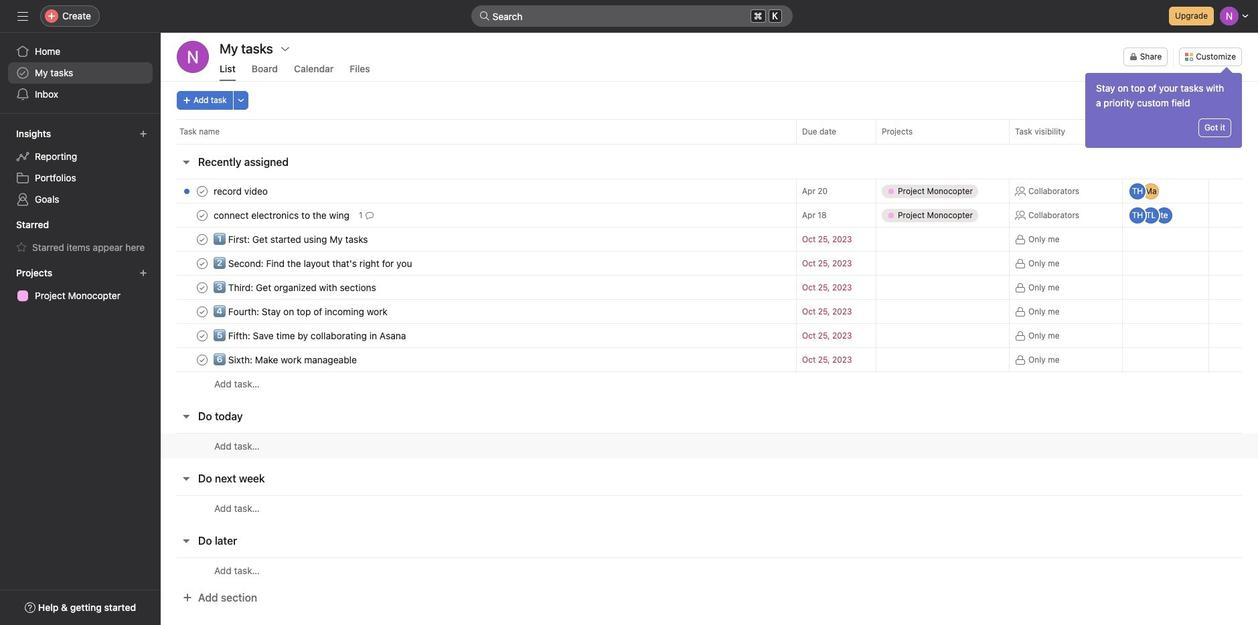 Task type: vqa. For each thing, say whether or not it's contained in the screenshot.
the bottom Mark complete checkbox
no



Task type: describe. For each thing, give the bounding box(es) containing it.
hide sidebar image
[[17, 11, 28, 21]]

mark complete image for 3️⃣ third: get organized with sections cell
[[194, 280, 210, 296]]

1️⃣ first: get started using my tasks cell
[[161, 227, 797, 252]]

insights element
[[0, 122, 161, 213]]

task name text field for 5️⃣ fifth: save time by collaborating in asana cell
[[211, 329, 410, 343]]

header do today tree grid
[[161, 433, 1259, 459]]

global element
[[0, 33, 161, 113]]

3 collapse task list for this group image from the top
[[181, 474, 192, 484]]

mark complete checkbox for 3️⃣ third: get organized with sections cell
[[194, 280, 210, 296]]

header recently assigned tree grid
[[161, 178, 1259, 397]]

linked projects for 2️⃣ second: find the layout that's right for you cell
[[876, 251, 1010, 276]]

mark complete checkbox for 5️⃣ fifth: save time by collaborating in asana cell
[[194, 328, 210, 344]]

task name text field for mark complete checkbox inside 2️⃣ second: find the layout that's right for you cell
[[211, 257, 416, 270]]

mark complete image for mark complete option within the 6️⃣ sixth: make work manageable cell
[[194, 352, 210, 368]]

mark complete image for mark complete option inside 4️⃣ fourth: stay on top of incoming work cell
[[194, 304, 210, 320]]

new project or portfolio image
[[139, 269, 147, 277]]

mark complete checkbox inside record video cell
[[194, 183, 210, 199]]

record video cell
[[161, 179, 797, 204]]

mark complete image for mark complete option in the 1️⃣ first: get started using my tasks cell
[[194, 231, 210, 248]]

3️⃣ third: get organized with sections cell
[[161, 275, 797, 300]]

collapse task list for this group image for header do today tree grid
[[181, 411, 192, 422]]

linked projects for 5️⃣ fifth: save time by collaborating in asana cell
[[876, 324, 1010, 348]]



Task type: locate. For each thing, give the bounding box(es) containing it.
1 vertical spatial task name text field
[[211, 257, 416, 270]]

1 vertical spatial collapse task list for this group image
[[181, 411, 192, 422]]

task name text field inside 5️⃣ fifth: save time by collaborating in asana cell
[[211, 329, 410, 343]]

tooltip
[[1086, 69, 1243, 148]]

mark complete image inside 5️⃣ fifth: save time by collaborating in asana cell
[[194, 328, 210, 344]]

3 task name text field from the top
[[211, 281, 380, 294]]

task name text field inside 2️⃣ second: find the layout that's right for you cell
[[211, 257, 416, 270]]

2 mark complete checkbox from the top
[[194, 256, 210, 272]]

task name text field inside 4️⃣ fourth: stay on top of incoming work cell
[[211, 305, 392, 319]]

mark complete image inside connect electronics to the wing cell
[[194, 207, 210, 223]]

mark complete checkbox inside 2️⃣ second: find the layout that's right for you cell
[[194, 256, 210, 272]]

mark complete checkbox for 4️⃣ fourth: stay on top of incoming work cell
[[194, 304, 210, 320]]

new insights image
[[139, 130, 147, 138]]

1 mark complete image from the top
[[194, 207, 210, 223]]

linked projects for 1️⃣ first: get started using my tasks cell
[[876, 227, 1010, 252]]

linked projects for 4️⃣ fourth: stay on top of incoming work cell
[[876, 299, 1010, 324]]

None field
[[471, 5, 793, 27]]

6 task name text field from the top
[[211, 353, 361, 367]]

mark complete checkbox for 1️⃣ first: get started using my tasks cell
[[194, 231, 210, 248]]

0 vertical spatial collapse task list for this group image
[[181, 157, 192, 168]]

2 task name text field from the top
[[211, 233, 372, 246]]

mark complete image inside 6️⃣ sixth: make work manageable cell
[[194, 352, 210, 368]]

task name text field inside 1️⃣ first: get started using my tasks cell
[[211, 233, 372, 246]]

collapse task list for this group image
[[181, 536, 192, 547]]

1 comment image
[[366, 211, 374, 219]]

1 mark complete image from the top
[[194, 183, 210, 199]]

task name text field inside 6️⃣ sixth: make work manageable cell
[[211, 353, 361, 367]]

task name text field for 4️⃣ fourth: stay on top of incoming work cell
[[211, 305, 392, 319]]

mark complete image inside 4️⃣ fourth: stay on top of incoming work cell
[[194, 304, 210, 320]]

4 mark complete image from the top
[[194, 328, 210, 344]]

view profile settings image
[[177, 41, 209, 73]]

collapse task list for this group image for header recently assigned tree grid
[[181, 157, 192, 168]]

task name text field inside connect electronics to the wing cell
[[211, 209, 354, 222]]

Mark complete checkbox
[[194, 183, 210, 199], [194, 231, 210, 248], [194, 304, 210, 320], [194, 352, 210, 368]]

5️⃣ fifth: save time by collaborating in asana cell
[[161, 324, 797, 348]]

2 collapse task list for this group image from the top
[[181, 411, 192, 422]]

1 task name text field from the top
[[211, 185, 272, 198]]

2 vertical spatial collapse task list for this group image
[[181, 474, 192, 484]]

5 task name text field from the top
[[211, 329, 410, 343]]

2 mark complete image from the top
[[194, 256, 210, 272]]

more actions image
[[237, 96, 245, 105]]

mark complete checkbox inside 3️⃣ third: get organized with sections cell
[[194, 280, 210, 296]]

show options image
[[280, 44, 291, 54]]

collapse task list for this group image
[[181, 157, 192, 168], [181, 411, 192, 422], [181, 474, 192, 484]]

1 task name text field from the top
[[211, 209, 354, 222]]

mark complete image for connect electronics to the wing cell
[[194, 207, 210, 223]]

mark complete image for mark complete option in the record video cell
[[194, 183, 210, 199]]

mark complete checkbox inside 1️⃣ first: get started using my tasks cell
[[194, 231, 210, 248]]

2 task name text field from the top
[[211, 257, 416, 270]]

task name text field for 6️⃣ sixth: make work manageable cell
[[211, 353, 361, 367]]

3 mark complete checkbox from the top
[[194, 304, 210, 320]]

4 mark complete image from the top
[[194, 352, 210, 368]]

mark complete image for 2️⃣ second: find the layout that's right for you cell
[[194, 256, 210, 272]]

1 mark complete checkbox from the top
[[194, 183, 210, 199]]

linked projects for 3️⃣ third: get organized with sections cell
[[876, 275, 1010, 300]]

2️⃣ second: find the layout that's right for you cell
[[161, 251, 797, 276]]

2 mark complete checkbox from the top
[[194, 231, 210, 248]]

connect electronics to the wing cell
[[161, 203, 797, 228]]

task name text field inside 3️⃣ third: get organized with sections cell
[[211, 281, 380, 294]]

task name text field for 3️⃣ third: get organized with sections cell
[[211, 281, 380, 294]]

mark complete checkbox for 2️⃣ second: find the layout that's right for you cell
[[194, 256, 210, 272]]

4 task name text field from the top
[[211, 305, 392, 319]]

starred element
[[0, 213, 161, 261]]

mark complete image inside 1️⃣ first: get started using my tasks cell
[[194, 231, 210, 248]]

Mark complete checkbox
[[194, 207, 210, 223], [194, 256, 210, 272], [194, 280, 210, 296], [194, 328, 210, 344]]

mark complete checkbox inside 6️⃣ sixth: make work manageable cell
[[194, 352, 210, 368]]

task name text field inside record video cell
[[211, 185, 272, 198]]

projects element
[[0, 261, 161, 310]]

task name text field for mark complete checkbox inside connect electronics to the wing cell
[[211, 209, 354, 222]]

4️⃣ fourth: stay on top of incoming work cell
[[161, 299, 797, 324]]

Search tasks, projects, and more text field
[[471, 5, 793, 27]]

prominent image
[[479, 11, 490, 21]]

2 mark complete image from the top
[[194, 231, 210, 248]]

3 mark complete image from the top
[[194, 280, 210, 296]]

0 vertical spatial task name text field
[[211, 209, 354, 222]]

mark complete image inside 2️⃣ second: find the layout that's right for you cell
[[194, 256, 210, 272]]

mark complete checkbox for connect electronics to the wing cell
[[194, 207, 210, 223]]

linked projects for 6️⃣ sixth: make work manageable cell
[[876, 348, 1010, 373]]

3 mark complete checkbox from the top
[[194, 280, 210, 296]]

task name text field for 1️⃣ first: get started using my tasks cell
[[211, 233, 372, 246]]

row
[[161, 119, 1259, 144], [177, 143, 1243, 145], [161, 178, 1259, 205], [161, 202, 1259, 229], [161, 227, 1259, 252], [161, 251, 1259, 276], [161, 275, 1259, 300], [161, 299, 1259, 324], [161, 324, 1259, 348], [161, 348, 1259, 373], [161, 372, 1259, 397], [161, 433, 1259, 459], [161, 496, 1259, 521], [161, 558, 1259, 584]]

Task name text field
[[211, 209, 354, 222], [211, 257, 416, 270]]

3 mark complete image from the top
[[194, 304, 210, 320]]

Task name text field
[[211, 185, 272, 198], [211, 233, 372, 246], [211, 281, 380, 294], [211, 305, 392, 319], [211, 329, 410, 343], [211, 353, 361, 367]]

mark complete checkbox inside 5️⃣ fifth: save time by collaborating in asana cell
[[194, 328, 210, 344]]

mark complete image
[[194, 207, 210, 223], [194, 256, 210, 272], [194, 280, 210, 296], [194, 328, 210, 344]]

mark complete image
[[194, 183, 210, 199], [194, 231, 210, 248], [194, 304, 210, 320], [194, 352, 210, 368]]

1 mark complete checkbox from the top
[[194, 207, 210, 223]]

mark complete image inside record video cell
[[194, 183, 210, 199]]

4 mark complete checkbox from the top
[[194, 328, 210, 344]]

mark complete image for 5️⃣ fifth: save time by collaborating in asana cell
[[194, 328, 210, 344]]

mark complete image inside 3️⃣ third: get organized with sections cell
[[194, 280, 210, 296]]

mark complete checkbox for 6️⃣ sixth: make work manageable cell
[[194, 352, 210, 368]]

mark complete checkbox inside connect electronics to the wing cell
[[194, 207, 210, 223]]

1 collapse task list for this group image from the top
[[181, 157, 192, 168]]

mark complete checkbox inside 4️⃣ fourth: stay on top of incoming work cell
[[194, 304, 210, 320]]

6️⃣ sixth: make work manageable cell
[[161, 348, 797, 373]]

4 mark complete checkbox from the top
[[194, 352, 210, 368]]



